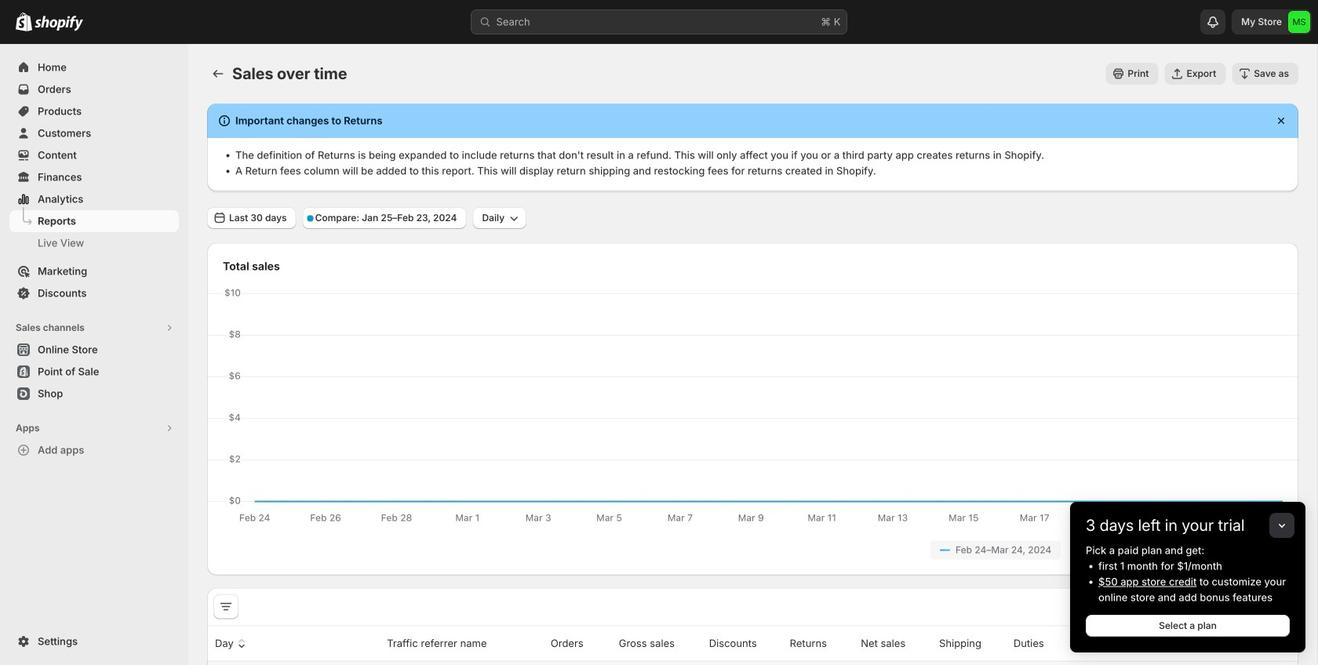 Task type: locate. For each thing, give the bounding box(es) containing it.
my store image
[[1289, 11, 1311, 33]]

0 horizontal spatial shopify image
[[16, 12, 32, 31]]

shopify image
[[16, 12, 32, 31], [35, 16, 83, 31]]



Task type: vqa. For each thing, say whether or not it's contained in the screenshot.
"SETTINGS" 'dialog'
no



Task type: describe. For each thing, give the bounding box(es) containing it.
1 horizontal spatial shopify image
[[35, 16, 83, 31]]



